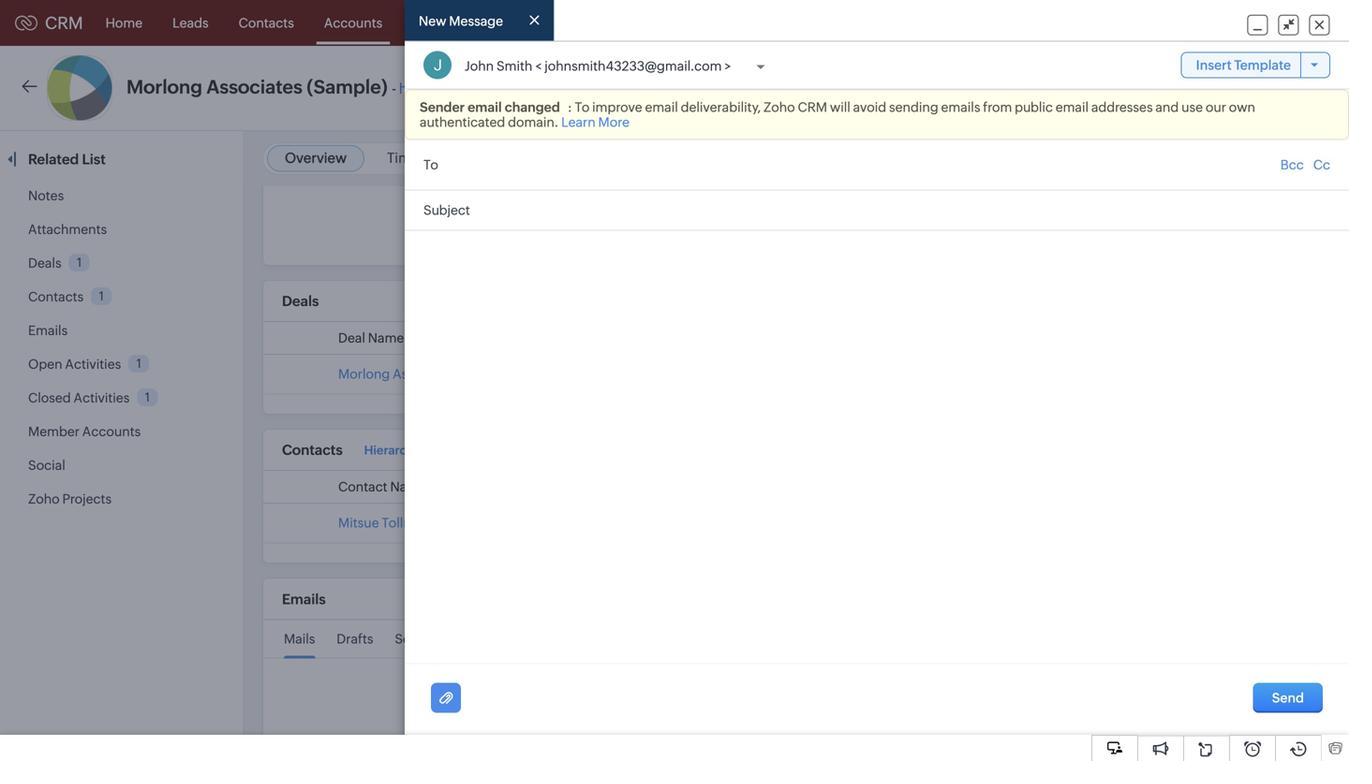 Task type: vqa. For each thing, say whether or not it's contained in the screenshot.
the top the Activities
yes



Task type: describe. For each thing, give the bounding box(es) containing it.
-
[[392, 81, 396, 97]]

3 email from the left
[[1056, 100, 1089, 115]]

mitsue tollner (sample)
[[338, 516, 480, 531]]

http://morlongassociates.com/
[[399, 81, 604, 97]]

authenticated
[[420, 115, 505, 130]]

member accounts link
[[28, 425, 141, 440]]

1 vertical spatial accounts
[[82, 425, 141, 440]]

tasks link
[[461, 0, 524, 45]]

closed activities link
[[28, 391, 130, 406]]

social link
[[28, 458, 65, 473]]

template
[[1235, 57, 1291, 72]]

1 horizontal spatial :
[[1225, 157, 1229, 171]]

johnsmith43233@gmail.com
[[545, 58, 722, 73]]

own
[[1229, 100, 1256, 115]]

insert
[[1197, 57, 1232, 72]]

overview link
[[285, 150, 347, 166]]

0 vertical spatial crm
[[45, 13, 83, 33]]

last
[[1155, 157, 1178, 171]]

sending
[[889, 100, 939, 115]]

changed
[[505, 100, 560, 115]]

associates for morlong associates (sample) - http://morlongassociates.com/
[[207, 76, 303, 98]]

timeline link
[[387, 150, 443, 166]]

attachments link
[[28, 222, 107, 237]]

next record image
[[1307, 82, 1320, 94]]

open activities
[[28, 357, 121, 372]]

improve
[[592, 100, 643, 115]]

last update : 108 day(s) ago
[[1155, 157, 1312, 171]]

activities for open activities
[[65, 357, 121, 372]]

related list
[[28, 151, 109, 168]]

send for send
[[1272, 691, 1305, 706]]

1 vertical spatial contacts
[[28, 290, 84, 305]]

1 horizontal spatial emails
[[282, 592, 326, 608]]

meetings link
[[524, 0, 611, 45]]

contact name link
[[338, 480, 426, 495]]

to improve email deliverability, zoho crm will avoid sending emails from public email addresses and use our own authenticated domain.
[[420, 100, 1256, 130]]

email
[[1076, 81, 1111, 96]]

>
[[725, 58, 731, 73]]

day(s)
[[1254, 157, 1288, 171]]

timeline
[[387, 150, 443, 166]]

morlong associates
[[338, 367, 458, 382]]

activities for closed activities
[[74, 391, 130, 406]]

smith
[[497, 58, 533, 73]]

public
[[1015, 100, 1053, 115]]

ago
[[1290, 157, 1312, 171]]

view
[[423, 444, 452, 458]]

mitsue
[[338, 516, 379, 531]]

to for to improve email deliverability, zoho crm will avoid sending emails from public email addresses and use our own authenticated domain.
[[575, 100, 590, 115]]

deliverability,
[[681, 100, 761, 115]]

morlong associates link
[[338, 367, 458, 382]]

send email
[[1042, 81, 1111, 96]]

leads link
[[158, 0, 224, 45]]

bcc
[[1281, 157, 1304, 172]]

deal name link
[[338, 331, 404, 346]]

edit
[[1156, 81, 1180, 96]]

john smith < johnsmith43233@gmail.com >
[[465, 58, 731, 73]]

home link
[[91, 0, 158, 45]]

new
[[419, 13, 447, 28]]

hierarchy
[[364, 444, 421, 458]]

message
[[449, 13, 503, 28]]

learn
[[561, 115, 596, 130]]

closed
[[28, 391, 71, 406]]

leads
[[173, 15, 209, 30]]

108
[[1231, 157, 1252, 171]]

and
[[1156, 100, 1179, 115]]

accounts link
[[309, 0, 398, 45]]

1 email from the left
[[468, 100, 502, 115]]

1 for contacts
[[99, 289, 104, 304]]

new message
[[419, 13, 503, 28]]

open
[[28, 357, 62, 372]]

1 vertical spatial zoho
[[28, 492, 60, 507]]

mitsue tollner (sample) link
[[338, 516, 480, 531]]

related
[[28, 151, 79, 168]]

no
[[736, 213, 754, 228]]

associates for morlong associates
[[393, 367, 458, 382]]



Task type: locate. For each thing, give the bounding box(es) containing it.
contacts
[[239, 15, 294, 30], [28, 290, 84, 305], [282, 443, 343, 459]]

0 horizontal spatial zoho
[[28, 492, 60, 507]]

accounts up morlong associates (sample) - http://morlongassociates.com/
[[324, 15, 383, 30]]

zoho projects link
[[28, 492, 112, 507]]

insert template
[[1197, 57, 1291, 72]]

send button
[[1254, 684, 1323, 714]]

:
[[568, 100, 575, 115], [1225, 157, 1229, 171]]

projects
[[62, 492, 112, 507]]

from
[[983, 100, 1012, 115]]

(sample)
[[307, 76, 388, 98], [426, 516, 480, 531]]

0 horizontal spatial to
[[424, 157, 438, 172]]

1 horizontal spatial contacts link
[[224, 0, 309, 45]]

morlong down leads
[[127, 76, 202, 98]]

0 horizontal spatial send
[[1042, 81, 1074, 96]]

our
[[1206, 100, 1227, 115]]

drafts
[[337, 632, 373, 647]]

0 horizontal spatial accounts
[[82, 425, 141, 440]]

Subject text field
[[405, 191, 1350, 230]]

0 horizontal spatial (sample)
[[307, 76, 388, 98]]

more
[[598, 115, 630, 130]]

0 vertical spatial contacts
[[239, 15, 294, 30]]

http://morlongassociates.com/ link
[[399, 81, 604, 97]]

email down the http://morlongassociates.com/ link
[[468, 100, 502, 115]]

1 vertical spatial morlong
[[338, 367, 390, 382]]

0 vertical spatial deals
[[413, 15, 446, 30]]

1 vertical spatial deals
[[28, 256, 61, 271]]

cc
[[1314, 157, 1331, 172]]

tollner
[[382, 516, 424, 531]]

notes
[[28, 188, 64, 203]]

(sample) for associates
[[307, 76, 388, 98]]

activities up member accounts
[[74, 391, 130, 406]]

previous record image
[[1277, 82, 1285, 94]]

: right changed
[[568, 100, 575, 115]]

contacts right leads
[[239, 15, 294, 30]]

0 vertical spatial zoho
[[764, 100, 795, 115]]

1 vertical spatial crm
[[798, 100, 828, 115]]

1 vertical spatial emails
[[282, 592, 326, 608]]

zoho right deliverability,
[[764, 100, 795, 115]]

deals link left tasks
[[398, 0, 461, 45]]

notes link
[[28, 188, 64, 203]]

1 right open activities
[[136, 357, 141, 371]]

0 horizontal spatial morlong
[[127, 76, 202, 98]]

send for send email
[[1042, 81, 1074, 96]]

john
[[465, 58, 494, 73]]

John Smith < johnsmith43233@gmail.com > field
[[464, 56, 765, 74]]

0 vertical spatial :
[[568, 100, 575, 115]]

deals link down attachments
[[28, 256, 61, 271]]

1 horizontal spatial deals
[[282, 294, 319, 310]]

addresses
[[1092, 100, 1153, 115]]

1 vertical spatial name
[[390, 480, 426, 495]]

1 vertical spatial associates
[[393, 367, 458, 382]]

0 horizontal spatial deals link
[[28, 256, 61, 271]]

activities
[[65, 357, 121, 372], [74, 391, 130, 406]]

2 vertical spatial contacts
[[282, 443, 343, 459]]

zoho down social link
[[28, 492, 60, 507]]

0 vertical spatial emails
[[28, 323, 68, 338]]

tasks
[[476, 15, 509, 30]]

0 vertical spatial associates
[[207, 76, 303, 98]]

1 for deals
[[77, 256, 82, 270]]

meetings
[[539, 15, 596, 30]]

use
[[1182, 100, 1203, 115]]

deals
[[413, 15, 446, 30], [28, 256, 61, 271], [282, 294, 319, 310]]

to left more
[[575, 100, 590, 115]]

0 vertical spatial morlong
[[127, 76, 202, 98]]

crm link
[[15, 13, 83, 33]]

sender email changed
[[420, 100, 560, 115]]

1 horizontal spatial morlong
[[338, 367, 390, 382]]

scheduled
[[395, 632, 461, 647]]

attachment
[[756, 213, 829, 228]]

: left 108
[[1225, 157, 1229, 171]]

1
[[77, 256, 82, 270], [99, 289, 104, 304], [136, 357, 141, 371], [145, 391, 150, 405]]

0 horizontal spatial deals
[[28, 256, 61, 271]]

1 horizontal spatial deals link
[[398, 0, 461, 45]]

contact
[[338, 480, 388, 495]]

1 down attachments
[[77, 256, 82, 270]]

deal name
[[338, 331, 404, 346]]

zoho projects
[[28, 492, 112, 507]]

logo image
[[15, 15, 37, 30]]

social
[[28, 458, 65, 473]]

home
[[106, 15, 143, 30]]

member accounts
[[28, 425, 141, 440]]

0 vertical spatial name
[[368, 331, 404, 346]]

closed activities
[[28, 391, 130, 406]]

1 vertical spatial (sample)
[[426, 516, 480, 531]]

emails link
[[28, 323, 68, 338]]

accounts down "closed activities"
[[82, 425, 141, 440]]

crm right "logo" in the left top of the page
[[45, 13, 83, 33]]

1 for closed activities
[[145, 391, 150, 405]]

to
[[575, 100, 590, 115], [424, 157, 438, 172]]

1 vertical spatial send
[[1272, 691, 1305, 706]]

(sample) for tollner
[[426, 516, 480, 531]]

0 horizontal spatial :
[[568, 100, 575, 115]]

name for contact name
[[390, 480, 426, 495]]

send inside button
[[1042, 81, 1074, 96]]

1 horizontal spatial send
[[1272, 691, 1305, 706]]

1 horizontal spatial email
[[645, 100, 678, 115]]

(sample) right tollner at left bottom
[[426, 516, 480, 531]]

learn more
[[561, 115, 630, 130]]

morlong for morlong associates
[[338, 367, 390, 382]]

hierarchy view link
[[364, 439, 452, 463]]

domain.
[[508, 115, 559, 130]]

1 horizontal spatial zoho
[[764, 100, 795, 115]]

learn more link
[[561, 115, 630, 130]]

mails
[[284, 632, 315, 647]]

1 vertical spatial contacts link
[[28, 290, 84, 305]]

1 vertical spatial :
[[1225, 157, 1229, 171]]

will
[[830, 100, 851, 115]]

1 right closed activities link
[[145, 391, 150, 405]]

1 horizontal spatial crm
[[798, 100, 828, 115]]

sender
[[420, 100, 465, 115]]

1 horizontal spatial to
[[575, 100, 590, 115]]

morlong associates (sample) - http://morlongassociates.com/
[[127, 76, 604, 98]]

1 horizontal spatial associates
[[393, 367, 458, 382]]

avoid
[[853, 100, 887, 115]]

contact name
[[338, 480, 426, 495]]

hierarchy view
[[364, 444, 452, 458]]

emails up open
[[28, 323, 68, 338]]

emails
[[941, 100, 981, 115]]

0 horizontal spatial emails
[[28, 323, 68, 338]]

(sample) left the -
[[307, 76, 388, 98]]

1 horizontal spatial accounts
[[324, 15, 383, 30]]

list
[[82, 151, 106, 168]]

morlong down the deal name
[[338, 367, 390, 382]]

to down authenticated
[[424, 157, 438, 172]]

send email button
[[1023, 73, 1129, 103]]

2 horizontal spatial email
[[1056, 100, 1089, 115]]

1 up open activities link
[[99, 289, 104, 304]]

member
[[28, 425, 80, 440]]

attachments
[[28, 222, 107, 237]]

crm left will
[[798, 100, 828, 115]]

0 vertical spatial accounts
[[324, 15, 383, 30]]

1 horizontal spatial (sample)
[[426, 516, 480, 531]]

to for to
[[424, 157, 438, 172]]

name
[[368, 331, 404, 346], [390, 480, 426, 495]]

1 for open activities
[[136, 357, 141, 371]]

contacts up contact
[[282, 443, 343, 459]]

emails up mails
[[282, 592, 326, 608]]

0 vertical spatial activities
[[65, 357, 121, 372]]

insert template button
[[1182, 52, 1331, 78]]

associates down the deal name
[[393, 367, 458, 382]]

associates
[[207, 76, 303, 98], [393, 367, 458, 382]]

2 email from the left
[[645, 100, 678, 115]]

0 horizontal spatial associates
[[207, 76, 303, 98]]

0 horizontal spatial contacts link
[[28, 290, 84, 305]]

1 vertical spatial deals link
[[28, 256, 61, 271]]

0 horizontal spatial crm
[[45, 13, 83, 33]]

0 vertical spatial deals link
[[398, 0, 461, 45]]

zoho inside to improve email deliverability, zoho crm will avoid sending emails from public email addresses and use our own authenticated domain.
[[764, 100, 795, 115]]

to inside to improve email deliverability, zoho crm will avoid sending emails from public email addresses and use our own authenticated domain.
[[575, 100, 590, 115]]

name right deal at top
[[368, 331, 404, 346]]

0 vertical spatial contacts link
[[224, 0, 309, 45]]

1 vertical spatial activities
[[74, 391, 130, 406]]

<
[[535, 58, 542, 73]]

contacts link up emails link
[[28, 290, 84, 305]]

0 vertical spatial send
[[1042, 81, 1074, 96]]

contacts up emails link
[[28, 290, 84, 305]]

0 horizontal spatial email
[[468, 100, 502, 115]]

deal
[[338, 331, 365, 346]]

activities up "closed activities"
[[65, 357, 121, 372]]

0 vertical spatial to
[[575, 100, 590, 115]]

morlong for morlong associates (sample) - http://morlongassociates.com/
[[127, 76, 202, 98]]

email down send email
[[1056, 100, 1089, 115]]

0 vertical spatial (sample)
[[307, 76, 388, 98]]

1 vertical spatial to
[[424, 157, 438, 172]]

contacts link right leads
[[224, 0, 309, 45]]

email right improve on the left top
[[645, 100, 678, 115]]

crm inside to improve email deliverability, zoho crm will avoid sending emails from public email addresses and use our own authenticated domain.
[[798, 100, 828, 115]]

name up "mitsue tollner (sample)"
[[390, 480, 426, 495]]

contacts link
[[224, 0, 309, 45], [28, 290, 84, 305]]

2 vertical spatial deals
[[282, 294, 319, 310]]

2 horizontal spatial deals
[[413, 15, 446, 30]]

name for deal name
[[368, 331, 404, 346]]

overview
[[285, 150, 347, 166]]

open activities link
[[28, 357, 121, 372]]

zoho
[[764, 100, 795, 115], [28, 492, 60, 507]]

associates down leads
[[207, 76, 303, 98]]

send inside button
[[1272, 691, 1305, 706]]



